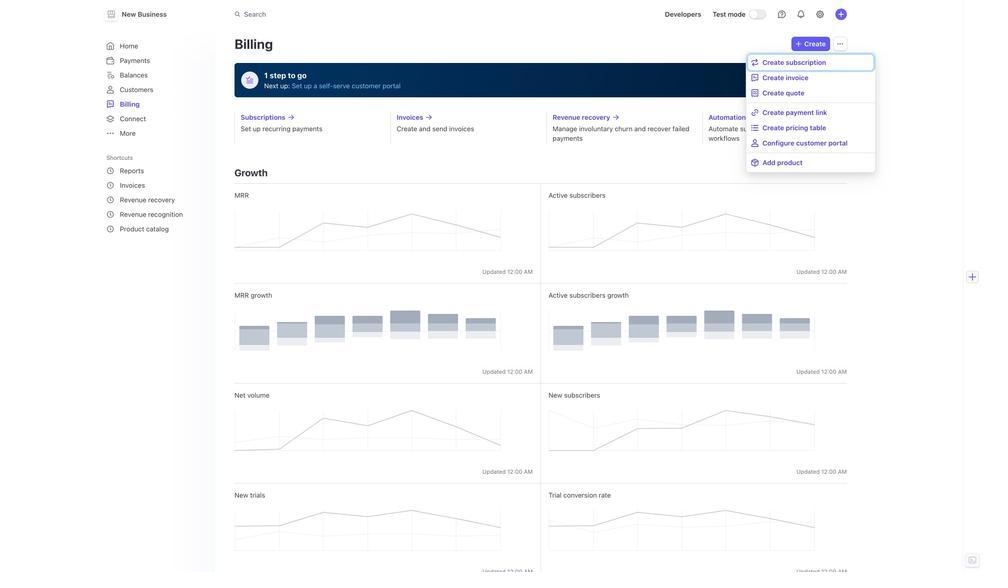 Task type: describe. For each thing, give the bounding box(es) containing it.
core navigation links element
[[103, 38, 210, 141]]

settings image
[[816, 11, 824, 18]]

1 group from the top
[[746, 55, 875, 101]]

notifications image
[[797, 11, 805, 18]]

Test mode checkbox
[[749, 10, 766, 19]]

1 shortcuts element from the top
[[103, 151, 210, 237]]

2 shortcuts element from the top
[[103, 163, 210, 237]]



Task type: vqa. For each thing, say whether or not it's contained in the screenshot.
Manage shortcuts icon
yes



Task type: locate. For each thing, give the bounding box(es) containing it.
shortcuts element
[[103, 151, 210, 237], [103, 163, 210, 237]]

more image
[[837, 41, 843, 47]]

menu
[[746, 53, 875, 172]]

0 vertical spatial group
[[746, 55, 875, 101]]

1 vertical spatial group
[[746, 105, 875, 151]]

None search field
[[229, 6, 498, 23]]

help image
[[778, 11, 786, 18]]

Search text field
[[229, 6, 498, 23]]

group
[[746, 55, 875, 101], [746, 105, 875, 151]]

2 group from the top
[[746, 105, 875, 151]]

manage shortcuts image
[[199, 155, 205, 161]]



